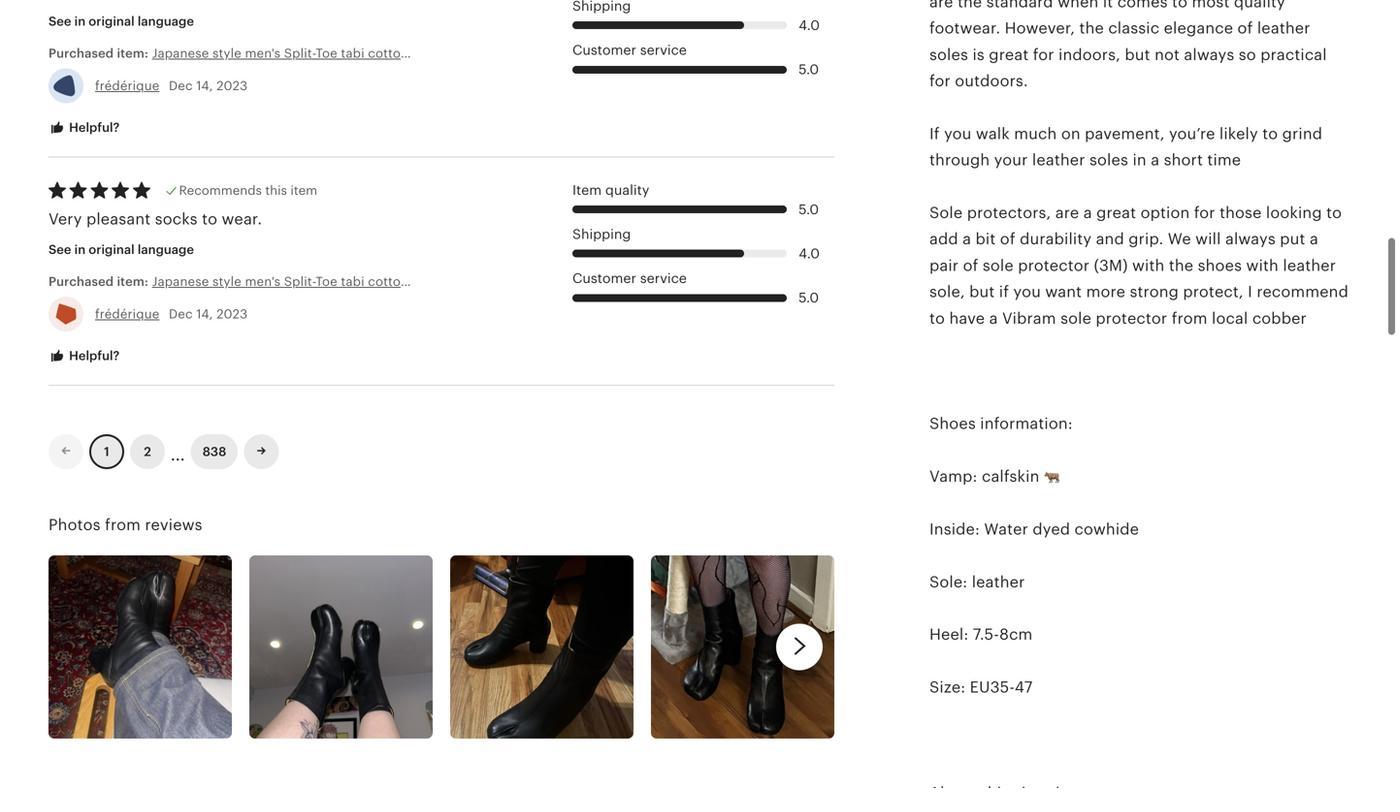 Task type: locate. For each thing, give the bounding box(es) containing it.
1 split- from the top
[[284, 46, 316, 61]]

0 vertical spatial customer service
[[572, 43, 687, 58]]

japanese for shipping
[[152, 275, 209, 289]]

if you walk much on pavement, you're likely to grind through your leather soles in a short time
[[929, 125, 1323, 169]]

tabi
[[341, 46, 364, 61], [341, 275, 364, 289]]

1 vertical spatial you
[[1013, 283, 1041, 301]]

1 vertical spatial 2023
[[216, 307, 248, 321]]

1 helpful? from the top
[[66, 120, 120, 135]]

0 vertical spatial 45
[[632, 46, 648, 61]]

1 vertical spatial item:
[[117, 275, 148, 289]]

1 japanese from the top
[[152, 46, 209, 61]]

if
[[929, 125, 940, 143]]

1 customer from the top
[[572, 43, 636, 58]]

sizes for customer service
[[562, 46, 592, 61]]

durability
[[1020, 231, 1092, 248]]

1 helpful? button from the top
[[34, 110, 134, 146]]

a left short
[[1151, 152, 1160, 169]]

0 vertical spatial see in original language
[[49, 14, 194, 29]]

dec
[[169, 78, 193, 93], [169, 307, 193, 321]]

2 language from the top
[[138, 243, 194, 257]]

0 vertical spatial 4.0
[[799, 18, 820, 33]]

1 vertical spatial sizes
[[562, 275, 592, 289]]

from down "protect,"
[[1172, 310, 1208, 327]]

0 vertical spatial cotton
[[368, 46, 409, 61]]

2023
[[216, 78, 248, 93], [216, 307, 248, 321]]

purchased item: japanese style men's split-toe tabi cotton quarter anklets socks fit sizes eu38-45
[[49, 46, 648, 61], [49, 275, 648, 289]]

see
[[49, 14, 71, 29], [49, 243, 71, 257]]

eu35-
[[970, 679, 1015, 697]]

will
[[1195, 231, 1221, 248]]

1 cotton from the top
[[368, 46, 409, 61]]

2 tabi from the top
[[341, 275, 364, 289]]

0 vertical spatial dec
[[169, 78, 193, 93]]

split- for customer service
[[284, 46, 316, 61]]

1 vertical spatial japanese
[[152, 275, 209, 289]]

shoes
[[929, 415, 976, 433]]

1 vertical spatial anklets
[[461, 275, 504, 289]]

1 vertical spatial 14,
[[196, 307, 213, 321]]

1 vertical spatial men's
[[245, 275, 281, 289]]

i
[[1248, 283, 1252, 301]]

item: for shipping
[[117, 275, 148, 289]]

2 fit from the top
[[546, 275, 559, 289]]

2 horizontal spatial leather
[[1283, 257, 1336, 275]]

1 vertical spatial service
[[640, 271, 687, 286]]

1 vertical spatial fit
[[546, 275, 559, 289]]

1 men's from the top
[[245, 46, 281, 61]]

2 helpful? from the top
[[66, 349, 120, 363]]

a left bit
[[963, 231, 971, 248]]

1 vertical spatial language
[[138, 243, 194, 257]]

see in original language
[[49, 14, 194, 29], [49, 243, 194, 257]]

1 vertical spatial of
[[963, 257, 978, 275]]

0 vertical spatial you
[[944, 125, 972, 143]]

0 vertical spatial see
[[49, 14, 71, 29]]

2 sizes from the top
[[562, 275, 592, 289]]

put
[[1280, 231, 1305, 248]]

1 purchased from the top
[[49, 46, 114, 61]]

cotton for customer service
[[368, 46, 409, 61]]

leather down on
[[1032, 152, 1085, 169]]

1 vertical spatial 45
[[632, 275, 648, 289]]

heel:
[[929, 626, 969, 644]]

1 vertical spatial helpful? button
[[34, 339, 134, 375]]

1 vertical spatial frédérique dec 14, 2023
[[95, 307, 248, 321]]

you inside if you walk much on pavement, you're likely to grind through your leather soles in a short time
[[944, 125, 972, 143]]

0 vertical spatial men's
[[245, 46, 281, 61]]

much
[[1014, 125, 1057, 143]]

2 vertical spatial in
[[74, 243, 86, 257]]

0 horizontal spatial sole
[[983, 257, 1014, 275]]

original for 2nd see in original language button from the top
[[89, 243, 135, 257]]

1 horizontal spatial of
[[1000, 231, 1016, 248]]

2 purchased item: japanese style men's split-toe tabi cotton quarter anklets socks fit sizes eu38-45 from the top
[[49, 275, 648, 289]]

helpful?
[[66, 120, 120, 135], [66, 349, 120, 363]]

1 frédérique link from the top
[[95, 78, 159, 93]]

1 2023 from the top
[[216, 78, 248, 93]]

from right photos
[[105, 517, 141, 534]]

2 vertical spatial leather
[[972, 574, 1025, 591]]

0 vertical spatial 14,
[[196, 78, 213, 93]]

recommend
[[1257, 283, 1349, 301]]

0 vertical spatial eu38-
[[596, 46, 632, 61]]

vamp:
[[929, 468, 978, 486]]

japanese style men's split-toe tabi cotton quarter anklets socks fit sizes eu38-45 link for shipping
[[152, 273, 648, 291]]

1 horizontal spatial sole
[[1060, 310, 1091, 327]]

1 vertical spatial leather
[[1283, 257, 1336, 275]]

2 japanese from the top
[[152, 275, 209, 289]]

quarter for customer service
[[412, 46, 457, 61]]

2 dec from the top
[[169, 307, 193, 321]]

1 vertical spatial tabi
[[341, 275, 364, 289]]

1 vertical spatial protector
[[1096, 310, 1167, 327]]

original
[[89, 14, 135, 29], [89, 243, 135, 257]]

1 vertical spatial dec
[[169, 307, 193, 321]]

0 vertical spatial frédérique dec 14, 2023
[[95, 78, 248, 93]]

0 vertical spatial style
[[212, 46, 241, 61]]

helpful? button for shipping
[[34, 339, 134, 375]]

anklets for customer service
[[461, 46, 504, 61]]

frédérique link
[[95, 78, 159, 93], [95, 307, 159, 321]]

0 vertical spatial purchased item: japanese style men's split-toe tabi cotton quarter anklets socks fit sizes eu38-45
[[49, 46, 648, 61]]

1 fit from the top
[[546, 46, 559, 61]]

0 vertical spatial helpful?
[[66, 120, 120, 135]]

0 vertical spatial japanese style men's split-toe tabi cotton quarter anklets socks fit sizes eu38-45 link
[[152, 45, 648, 63]]

2 men's from the top
[[245, 275, 281, 289]]

0 vertical spatial split-
[[284, 46, 316, 61]]

2 split- from the top
[[284, 275, 316, 289]]

1 vertical spatial eu38-
[[596, 275, 632, 289]]

1 4.0 from the top
[[799, 18, 820, 33]]

0 vertical spatial frédérique
[[95, 78, 159, 93]]

1 vertical spatial helpful?
[[66, 349, 120, 363]]

pleasant
[[86, 210, 151, 228]]

sizes for shipping
[[562, 275, 592, 289]]

2 item: from the top
[[117, 275, 148, 289]]

protectors,
[[967, 204, 1051, 222]]

frédérique
[[95, 78, 159, 93], [95, 307, 159, 321]]

toe for shipping
[[316, 275, 337, 289]]

see in original language button
[[34, 4, 209, 39], [34, 232, 209, 268]]

0 vertical spatial socks
[[508, 46, 543, 61]]

language
[[138, 14, 194, 29], [138, 243, 194, 257]]

1 quarter from the top
[[412, 46, 457, 61]]

1 vertical spatial customer service
[[572, 271, 687, 286]]

sole up if
[[983, 257, 1014, 275]]

1 vertical spatial 4.0
[[799, 246, 820, 261]]

2 see from the top
[[49, 243, 71, 257]]

protector
[[1018, 257, 1090, 275], [1096, 310, 1167, 327]]

to down the "sole," on the top
[[929, 310, 945, 327]]

2 service from the top
[[640, 271, 687, 286]]

2023 for customer service
[[216, 78, 248, 93]]

1 vertical spatial customer
[[572, 271, 636, 286]]

with down grip.
[[1132, 257, 1165, 275]]

with
[[1132, 257, 1165, 275], [1246, 257, 1279, 275]]

original for 1st see in original language button
[[89, 14, 135, 29]]

leather right "sole:"
[[972, 574, 1025, 591]]

1 vertical spatial toe
[[316, 275, 337, 289]]

if
[[999, 283, 1009, 301]]

1 vertical spatial 5.0
[[799, 202, 819, 217]]

5.0
[[799, 62, 819, 77], [799, 202, 819, 217], [799, 291, 819, 306]]

leather
[[1032, 152, 1085, 169], [1283, 257, 1336, 275], [972, 574, 1025, 591]]

0 vertical spatial tabi
[[341, 46, 364, 61]]

0 horizontal spatial with
[[1132, 257, 1165, 275]]

(3m)
[[1094, 257, 1128, 275]]

1 vertical spatial see
[[49, 243, 71, 257]]

sole down want
[[1060, 310, 1091, 327]]

quarter
[[412, 46, 457, 61], [412, 275, 457, 289]]

2 frédérique from the top
[[95, 307, 159, 321]]

this
[[265, 183, 287, 198]]

a inside if you walk much on pavement, you're likely to grind through your leather soles in a short time
[[1151, 152, 1160, 169]]

1 vertical spatial japanese style men's split-toe tabi cotton quarter anklets socks fit sizes eu38-45 link
[[152, 273, 648, 291]]

0 vertical spatial fit
[[546, 46, 559, 61]]

style for customer service
[[212, 46, 241, 61]]

protector down the durability
[[1018, 257, 1090, 275]]

photos
[[49, 517, 101, 534]]

frédérique for shipping
[[95, 307, 159, 321]]

0 vertical spatial see in original language button
[[34, 4, 209, 39]]

2 eu38- from the top
[[596, 275, 632, 289]]

men's for customer service
[[245, 46, 281, 61]]

sole:
[[929, 574, 968, 591]]

men's
[[245, 46, 281, 61], [245, 275, 281, 289]]

1 vertical spatial cotton
[[368, 275, 409, 289]]

0 vertical spatial from
[[1172, 310, 1208, 327]]

bit
[[976, 231, 996, 248]]

anklets
[[461, 46, 504, 61], [461, 275, 504, 289]]

on
[[1061, 125, 1081, 143]]

1 horizontal spatial from
[[1172, 310, 1208, 327]]

local
[[1212, 310, 1248, 327]]

0 vertical spatial in
[[74, 14, 86, 29]]

item:
[[117, 46, 148, 61], [117, 275, 148, 289]]

0 vertical spatial purchased
[[49, 46, 114, 61]]

0 vertical spatial quarter
[[412, 46, 457, 61]]

wear.
[[222, 210, 262, 228]]

0 horizontal spatial of
[[963, 257, 978, 275]]

fit
[[546, 46, 559, 61], [546, 275, 559, 289]]

quarter for shipping
[[412, 275, 457, 289]]

0 vertical spatial sizes
[[562, 46, 592, 61]]

2 toe from the top
[[316, 275, 337, 289]]

1 vertical spatial frédérique
[[95, 307, 159, 321]]

2 original from the top
[[89, 243, 135, 257]]

2 cotton from the top
[[368, 275, 409, 289]]

frédérique for customer service
[[95, 78, 159, 93]]

1 language from the top
[[138, 14, 194, 29]]

1 vertical spatial original
[[89, 243, 135, 257]]

in
[[74, 14, 86, 29], [1133, 152, 1147, 169], [74, 243, 86, 257]]

2 purchased from the top
[[49, 275, 114, 289]]

0 vertical spatial customer
[[572, 43, 636, 58]]

2 2023 from the top
[[216, 307, 248, 321]]

1 dec from the top
[[169, 78, 193, 93]]

14,
[[196, 78, 213, 93], [196, 307, 213, 321]]

protector down 'strong' in the right top of the page
[[1096, 310, 1167, 327]]

dec for shipping
[[169, 307, 193, 321]]

0 vertical spatial leather
[[1032, 152, 1085, 169]]

1 frédérique from the top
[[95, 78, 159, 93]]

1 sizes from the top
[[562, 46, 592, 61]]

2 45 from the top
[[632, 275, 648, 289]]

1 japanese style men's split-toe tabi cotton quarter anklets socks fit sizes eu38-45 link from the top
[[152, 45, 648, 63]]

to inside if you walk much on pavement, you're likely to grind through your leather soles in a short time
[[1262, 125, 1278, 143]]

2 vertical spatial 5.0
[[799, 291, 819, 306]]

0 horizontal spatial you
[[944, 125, 972, 143]]

1 service from the top
[[640, 43, 687, 58]]

2 frédérique link from the top
[[95, 307, 159, 321]]

0 vertical spatial anklets
[[461, 46, 504, 61]]

leather up recommend
[[1283, 257, 1336, 275]]

0 vertical spatial 5.0
[[799, 62, 819, 77]]

frédérique dec 14, 2023 for customer service
[[95, 78, 248, 93]]

style
[[212, 46, 241, 61], [212, 275, 241, 289]]

0 vertical spatial frédérique link
[[95, 78, 159, 93]]

1 vertical spatial sole
[[1060, 310, 1091, 327]]

toe
[[316, 46, 337, 61], [316, 275, 337, 289]]

you
[[944, 125, 972, 143], [1013, 283, 1041, 301]]

0 vertical spatial toe
[[316, 46, 337, 61]]

1 original from the top
[[89, 14, 135, 29]]

0 vertical spatial item:
[[117, 46, 148, 61]]

1 tabi from the top
[[341, 46, 364, 61]]

split- for shipping
[[284, 275, 316, 289]]

1 14, from the top
[[196, 78, 213, 93]]

2 style from the top
[[212, 275, 241, 289]]

1 frédérique dec 14, 2023 from the top
[[95, 78, 248, 93]]

1 toe from the top
[[316, 46, 337, 61]]

2 frédérique dec 14, 2023 from the top
[[95, 307, 248, 321]]

1 vertical spatial purchased item: japanese style men's split-toe tabi cotton quarter anklets socks fit sizes eu38-45
[[49, 275, 648, 289]]

purchased
[[49, 46, 114, 61], [49, 275, 114, 289]]

to right 'likely'
[[1262, 125, 1278, 143]]

customer service
[[572, 43, 687, 58], [572, 271, 687, 286]]

0 horizontal spatial leather
[[972, 574, 1025, 591]]

of right the "pair"
[[963, 257, 978, 275]]

2 see in original language from the top
[[49, 243, 194, 257]]

sole,
[[929, 283, 965, 301]]

fit for shipping
[[546, 275, 559, 289]]

1 eu38- from the top
[[596, 46, 632, 61]]

language for 1st see in original language button
[[138, 14, 194, 29]]

1 45 from the top
[[632, 46, 648, 61]]

1 vertical spatial see in original language button
[[34, 232, 209, 268]]

shoes information:
[[929, 415, 1073, 433]]

1 see in original language from the top
[[49, 14, 194, 29]]

japanese style men's split-toe tabi cotton quarter anklets socks fit sizes eu38-45 link
[[152, 45, 648, 63], [152, 273, 648, 291]]

1 horizontal spatial leather
[[1032, 152, 1085, 169]]

0 vertical spatial 2023
[[216, 78, 248, 93]]

0 vertical spatial japanese
[[152, 46, 209, 61]]

1 style from the top
[[212, 46, 241, 61]]

0 vertical spatial helpful? button
[[34, 110, 134, 146]]

1 vertical spatial quarter
[[412, 275, 457, 289]]

1 vertical spatial style
[[212, 275, 241, 289]]

0 vertical spatial original
[[89, 14, 135, 29]]

1 vertical spatial split-
[[284, 275, 316, 289]]

1 horizontal spatial with
[[1246, 257, 1279, 275]]

from
[[1172, 310, 1208, 327], [105, 517, 141, 534]]

short
[[1164, 152, 1203, 169]]

1 vertical spatial see in original language
[[49, 243, 194, 257]]

of right bit
[[1000, 231, 1016, 248]]

1 item: from the top
[[117, 46, 148, 61]]

walk
[[976, 125, 1010, 143]]

1 vertical spatial in
[[1133, 152, 1147, 169]]

with down the always
[[1246, 257, 1279, 275]]

a right are
[[1083, 204, 1092, 222]]

style for shipping
[[212, 275, 241, 289]]

cobber
[[1252, 310, 1307, 327]]

1 vertical spatial from
[[105, 517, 141, 534]]

sole
[[983, 257, 1014, 275], [1060, 310, 1091, 327]]

1 vertical spatial purchased
[[49, 275, 114, 289]]

of
[[1000, 231, 1016, 248], [963, 257, 978, 275]]

1 anklets from the top
[[461, 46, 504, 61]]

quality
[[605, 183, 649, 198]]

1 see from the top
[[49, 14, 71, 29]]

0 vertical spatial language
[[138, 14, 194, 29]]

0 vertical spatial protector
[[1018, 257, 1090, 275]]

1 purchased item: japanese style men's split-toe tabi cotton quarter anklets socks fit sizes eu38-45 from the top
[[49, 46, 648, 61]]

45
[[632, 46, 648, 61], [632, 275, 648, 289]]

inside: water dyed cowhide
[[929, 521, 1139, 538]]

1 with from the left
[[1132, 257, 1165, 275]]

2 quarter from the top
[[412, 275, 457, 289]]

0 vertical spatial service
[[640, 43, 687, 58]]

frédérique dec 14, 2023
[[95, 78, 248, 93], [95, 307, 248, 321]]

2 anklets from the top
[[461, 275, 504, 289]]

item: for customer service
[[117, 46, 148, 61]]

2 vertical spatial socks
[[508, 275, 543, 289]]

vibram
[[1002, 310, 1056, 327]]

2 14, from the top
[[196, 307, 213, 321]]

2 helpful? button from the top
[[34, 339, 134, 375]]

2 japanese style men's split-toe tabi cotton quarter anklets socks fit sizes eu38-45 link from the top
[[152, 273, 648, 291]]

in for 2nd see in original language button from the top
[[74, 243, 86, 257]]

pair
[[929, 257, 959, 275]]



Task type: vqa. For each thing, say whether or not it's contained in the screenshot.
Racing to the left
no



Task type: describe. For each thing, give the bounding box(es) containing it.
grind
[[1282, 125, 1323, 143]]

helpful? for customer service
[[66, 120, 120, 135]]

option
[[1141, 204, 1190, 222]]

45 for customer service
[[632, 46, 648, 61]]

see in original language for 1st see in original language button
[[49, 14, 194, 29]]

cotton for shipping
[[368, 275, 409, 289]]

14, for shipping
[[196, 307, 213, 321]]

you inside sole protectors, are a great option for those looking to add a bit of durability and grip. we will always put a pair of sole protector (3m) with the shoes with leather sole, but if you want more strong protect, i recommend to have a vibram sole protector from local cobber
[[1013, 283, 1041, 301]]

grip.
[[1129, 231, 1164, 248]]

item
[[290, 183, 317, 198]]

to right looking
[[1326, 204, 1342, 222]]

47
[[1015, 679, 1033, 697]]

socks for customer service
[[508, 46, 543, 61]]

sole: leather
[[929, 574, 1025, 591]]

838 link
[[191, 435, 238, 470]]

helpful? button for customer service
[[34, 110, 134, 146]]

2023 for shipping
[[216, 307, 248, 321]]

size:
[[929, 679, 966, 697]]

for
[[1194, 204, 1215, 222]]

🐂
[[1044, 468, 1060, 486]]

a right put
[[1310, 231, 1318, 248]]

vamp: calfskin 🐂
[[929, 468, 1060, 486]]

frédérique link for shipping
[[95, 307, 159, 321]]

information:
[[980, 415, 1073, 433]]

1 link
[[89, 435, 124, 470]]

likely
[[1219, 125, 1258, 143]]

reviews
[[145, 517, 202, 534]]

2 with from the left
[[1246, 257, 1279, 275]]

8cm
[[999, 626, 1033, 644]]

see for 1st see in original language button
[[49, 14, 71, 29]]

2 customer service from the top
[[572, 271, 687, 286]]

and
[[1096, 231, 1124, 248]]

leather inside if you walk much on pavement, you're likely to grind through your leather soles in a short time
[[1032, 152, 1085, 169]]

pavement,
[[1085, 125, 1165, 143]]

0 horizontal spatial from
[[105, 517, 141, 534]]

time
[[1207, 152, 1241, 169]]

photos from reviews
[[49, 517, 202, 534]]

more
[[1086, 283, 1126, 301]]

1 horizontal spatial protector
[[1096, 310, 1167, 327]]

calfskin
[[982, 468, 1040, 486]]

see for 2nd see in original language button from the top
[[49, 243, 71, 257]]

dyed
[[1033, 521, 1070, 538]]

japanese for customer service
[[152, 46, 209, 61]]

shoes
[[1198, 257, 1242, 275]]

in for 1st see in original language button
[[74, 14, 86, 29]]

size: eu35-47
[[929, 679, 1033, 697]]

your
[[994, 152, 1028, 169]]

anklets for shipping
[[461, 275, 504, 289]]

item
[[572, 183, 602, 198]]

those
[[1220, 204, 1262, 222]]

3 5.0 from the top
[[799, 291, 819, 306]]

7.5-
[[973, 626, 999, 644]]

we
[[1168, 231, 1191, 248]]

0 vertical spatial sole
[[983, 257, 1014, 275]]

in inside if you walk much on pavement, you're likely to grind through your leather soles in a short time
[[1133, 152, 1147, 169]]

dec for customer service
[[169, 78, 193, 93]]

japanese style men's split-toe tabi cotton quarter anklets socks fit sizes eu38-45 link for customer service
[[152, 45, 648, 63]]

frédérique link for customer service
[[95, 78, 159, 93]]

to down recommends
[[202, 210, 217, 228]]

recommends this item
[[179, 183, 317, 198]]

strong
[[1130, 283, 1179, 301]]

men's for shipping
[[245, 275, 281, 289]]

purchased item: japanese style men's split-toe tabi cotton quarter anklets socks fit sizes eu38-45 for customer service
[[49, 46, 648, 61]]

want
[[1045, 283, 1082, 301]]

but
[[969, 283, 995, 301]]

2 link
[[130, 435, 165, 470]]

2
[[144, 445, 151, 459]]

protect,
[[1183, 283, 1244, 301]]

soles
[[1090, 152, 1128, 169]]

45 for shipping
[[632, 275, 648, 289]]

through
[[929, 152, 990, 169]]

1 see in original language button from the top
[[34, 4, 209, 39]]

eu38- for shipping
[[596, 275, 632, 289]]

1
[[104, 445, 109, 459]]

you're
[[1169, 125, 1215, 143]]

helpful? for shipping
[[66, 349, 120, 363]]

item quality
[[572, 183, 649, 198]]

looking
[[1266, 204, 1322, 222]]

purchased for shipping
[[49, 275, 114, 289]]

sole protectors, are a great option for those looking to add a bit of durability and grip. we will always put a pair of sole protector (3m) with the shoes with leather sole, but if you want more strong protect, i recommend to have a vibram sole protector from local cobber
[[929, 204, 1349, 327]]

…
[[171, 438, 185, 466]]

2 customer from the top
[[572, 271, 636, 286]]

purchased item: japanese style men's split-toe tabi cotton quarter anklets socks fit sizes eu38-45 for shipping
[[49, 275, 648, 289]]

from inside sole protectors, are a great option for those looking to add a bit of durability and grip. we will always put a pair of sole protector (3m) with the shoes with leather sole, but if you want more strong protect, i recommend to have a vibram sole protector from local cobber
[[1172, 310, 1208, 327]]

toe for customer service
[[316, 46, 337, 61]]

shipping
[[572, 227, 631, 242]]

a right 'have'
[[989, 310, 998, 327]]

leather inside sole protectors, are a great option for those looking to add a bit of durability and grip. we will always put a pair of sole protector (3m) with the shoes with leather sole, but if you want more strong protect, i recommend to have a vibram sole protector from local cobber
[[1283, 257, 1336, 275]]

water
[[984, 521, 1028, 538]]

purchased for customer service
[[49, 46, 114, 61]]

add
[[929, 231, 958, 248]]

2 see in original language button from the top
[[34, 232, 209, 268]]

tabi for shipping
[[341, 275, 364, 289]]

frédérique dec 14, 2023 for shipping
[[95, 307, 248, 321]]

great
[[1096, 204, 1136, 222]]

cowhide
[[1075, 521, 1139, 538]]

838
[[203, 445, 226, 459]]

14, for customer service
[[196, 78, 213, 93]]

always
[[1225, 231, 1276, 248]]

language for 2nd see in original language button from the top
[[138, 243, 194, 257]]

1 customer service from the top
[[572, 43, 687, 58]]

2 4.0 from the top
[[799, 246, 820, 261]]

tabi for customer service
[[341, 46, 364, 61]]

fit for customer service
[[546, 46, 559, 61]]

2 5.0 from the top
[[799, 202, 819, 217]]

1 5.0 from the top
[[799, 62, 819, 77]]

recommends
[[179, 183, 262, 198]]

eu38- for customer service
[[596, 46, 632, 61]]

inside:
[[929, 521, 980, 538]]

see in original language for 2nd see in original language button from the top
[[49, 243, 194, 257]]

sole
[[929, 204, 963, 222]]

very
[[49, 210, 82, 228]]

very pleasant socks to wear.
[[49, 210, 262, 228]]

socks for shipping
[[508, 275, 543, 289]]

have
[[949, 310, 985, 327]]

are
[[1055, 204, 1079, 222]]

the
[[1169, 257, 1194, 275]]

1 vertical spatial socks
[[155, 210, 198, 228]]

heel: 7.5-8cm
[[929, 626, 1033, 644]]



